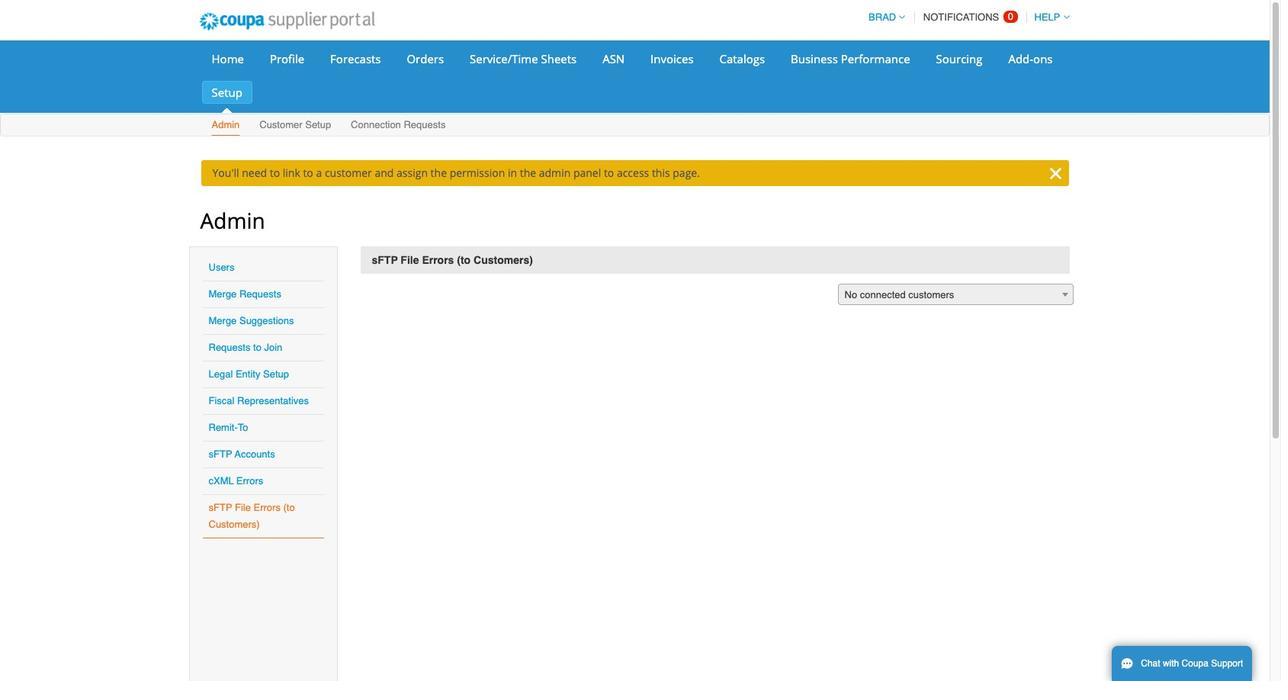 Task type: vqa. For each thing, say whether or not it's contained in the screenshot.
* Last Name Name
no



Task type: locate. For each thing, give the bounding box(es) containing it.
legal entity setup
[[209, 368, 289, 380]]

customer
[[260, 119, 303, 130]]

0 horizontal spatial file
[[235, 502, 251, 513]]

in
[[508, 166, 517, 180]]

0 vertical spatial merge
[[209, 288, 237, 300]]

sftp accounts
[[209, 449, 275, 460]]

merge requests
[[209, 288, 281, 300]]

2 vertical spatial errors
[[254, 502, 281, 513]]

No connected customers text field
[[839, 285, 1073, 306]]

0 vertical spatial customers)
[[474, 254, 533, 266]]

0 vertical spatial sftp file errors (to customers)
[[372, 254, 533, 266]]

0
[[1008, 11, 1014, 22]]

sftp accounts link
[[209, 449, 275, 460]]

2 vertical spatial requests
[[209, 342, 251, 353]]

customer setup
[[260, 119, 331, 130]]

customer
[[325, 166, 372, 180]]

catalogs link
[[710, 47, 775, 70]]

merge
[[209, 288, 237, 300], [209, 315, 237, 327]]

setup down home link
[[212, 85, 242, 100]]

1 vertical spatial merge
[[209, 315, 237, 327]]

a
[[316, 166, 322, 180]]

need
[[242, 166, 267, 180]]

admin
[[212, 119, 240, 130], [200, 206, 265, 235]]

sourcing link
[[927, 47, 993, 70]]

remit-to
[[209, 422, 248, 433]]

1 vertical spatial sftp file errors (to customers)
[[209, 502, 295, 530]]

access
[[617, 166, 649, 180]]

connection requests link
[[350, 116, 447, 136]]

sourcing
[[936, 51, 983, 66]]

0 vertical spatial requests
[[404, 119, 446, 130]]

merge down users link
[[209, 288, 237, 300]]

requests right connection
[[404, 119, 446, 130]]

0 vertical spatial (to
[[457, 254, 471, 266]]

(to inside "sftp file errors (to customers)"
[[283, 502, 295, 513]]

asn link
[[593, 47, 635, 70]]

catalogs
[[720, 51, 765, 66]]

connection
[[351, 119, 401, 130]]

and
[[375, 166, 394, 180]]

the right assign
[[431, 166, 447, 180]]

1 merge from the top
[[209, 288, 237, 300]]

1 vertical spatial requests
[[240, 288, 281, 300]]

2 merge from the top
[[209, 315, 237, 327]]

business
[[791, 51, 838, 66]]

1 horizontal spatial the
[[520, 166, 536, 180]]

requests
[[404, 119, 446, 130], [240, 288, 281, 300], [209, 342, 251, 353]]

add-
[[1009, 51, 1034, 66]]

1 vertical spatial customers)
[[209, 519, 260, 530]]

page.
[[673, 166, 700, 180]]

errors
[[422, 254, 454, 266], [236, 475, 263, 487], [254, 502, 281, 513]]

0 horizontal spatial setup
[[212, 85, 242, 100]]

0 horizontal spatial (to
[[283, 502, 295, 513]]

entity
[[236, 368, 260, 380]]

sftp file errors (to customers)
[[372, 254, 533, 266], [209, 502, 295, 530]]

1 vertical spatial file
[[235, 502, 251, 513]]

setup
[[212, 85, 242, 100], [305, 119, 331, 130], [263, 368, 289, 380]]

1 vertical spatial admin
[[200, 206, 265, 235]]

customers
[[909, 289, 955, 301]]

users link
[[209, 262, 235, 273]]

file
[[401, 254, 419, 266], [235, 502, 251, 513]]

the right in
[[520, 166, 536, 180]]

invoices link
[[641, 47, 704, 70]]

setup down join at the left bottom
[[263, 368, 289, 380]]

2 vertical spatial sftp
[[209, 502, 232, 513]]

merge for merge requests
[[209, 288, 237, 300]]

forecasts
[[330, 51, 381, 66]]

link
[[283, 166, 300, 180]]

to
[[270, 166, 280, 180], [303, 166, 313, 180], [604, 166, 614, 180], [253, 342, 262, 353]]

merge down merge requests
[[209, 315, 237, 327]]

0 horizontal spatial customers)
[[209, 519, 260, 530]]

sftp inside "sftp file errors (to customers)"
[[209, 502, 232, 513]]

requests up legal
[[209, 342, 251, 353]]

fiscal
[[209, 395, 235, 407]]

to
[[238, 422, 248, 433]]

0 horizontal spatial the
[[431, 166, 447, 180]]

admin down setup link
[[212, 119, 240, 130]]

invoices
[[651, 51, 694, 66]]

notifications
[[924, 11, 1000, 23]]

forecasts link
[[320, 47, 391, 70]]

to left a at the top
[[303, 166, 313, 180]]

navigation
[[862, 2, 1070, 32]]

0 vertical spatial sftp
[[372, 254, 398, 266]]

the
[[431, 166, 447, 180], [520, 166, 536, 180]]

1 vertical spatial setup
[[305, 119, 331, 130]]

with
[[1163, 658, 1180, 669]]

1 horizontal spatial customers)
[[474, 254, 533, 266]]

chat with coupa support
[[1142, 658, 1244, 669]]

customers)
[[474, 254, 533, 266], [209, 519, 260, 530]]

2 vertical spatial setup
[[263, 368, 289, 380]]

errors inside "sftp file errors (to customers)"
[[254, 502, 281, 513]]

requests for merge requests
[[240, 288, 281, 300]]

to left join at the left bottom
[[253, 342, 262, 353]]

join
[[264, 342, 283, 353]]

1 vertical spatial sftp
[[209, 449, 232, 460]]

1 vertical spatial (to
[[283, 502, 295, 513]]

setup right customer
[[305, 119, 331, 130]]

brad
[[869, 11, 897, 23]]

to right panel
[[604, 166, 614, 180]]

0 vertical spatial file
[[401, 254, 419, 266]]

performance
[[841, 51, 911, 66]]

1 horizontal spatial file
[[401, 254, 419, 266]]

requests up "suggestions"
[[240, 288, 281, 300]]

(to
[[457, 254, 471, 266], [283, 502, 295, 513]]

home link
[[202, 47, 254, 70]]

No connected customers field
[[838, 284, 1074, 306]]

suggestions
[[240, 315, 294, 327]]

service/time sheets
[[470, 51, 577, 66]]

admin down "you'll"
[[200, 206, 265, 235]]

this
[[652, 166, 670, 180]]



Task type: describe. For each thing, give the bounding box(es) containing it.
1 the from the left
[[431, 166, 447, 180]]

accounts
[[235, 449, 275, 460]]

to left link
[[270, 166, 280, 180]]

admin link
[[211, 116, 241, 136]]

1 horizontal spatial (to
[[457, 254, 471, 266]]

coupa
[[1182, 658, 1209, 669]]

service/time
[[470, 51, 538, 66]]

coupa supplier portal image
[[189, 2, 385, 40]]

0 vertical spatial errors
[[422, 254, 454, 266]]

2 horizontal spatial setup
[[305, 119, 331, 130]]

merge requests link
[[209, 288, 281, 300]]

navigation containing notifications 0
[[862, 2, 1070, 32]]

1 vertical spatial errors
[[236, 475, 263, 487]]

1 horizontal spatial sftp file errors (to customers)
[[372, 254, 533, 266]]

asn
[[603, 51, 625, 66]]

users
[[209, 262, 235, 273]]

customers) inside "sftp file errors (to customers)"
[[209, 519, 260, 530]]

0 horizontal spatial sftp file errors (to customers)
[[209, 502, 295, 530]]

0 vertical spatial admin
[[212, 119, 240, 130]]

profile link
[[260, 47, 314, 70]]

notifications 0
[[924, 11, 1014, 23]]

cxml
[[209, 475, 234, 487]]

merge for merge suggestions
[[209, 315, 237, 327]]

cxml errors link
[[209, 475, 263, 487]]

fiscal representatives
[[209, 395, 309, 407]]

1 horizontal spatial setup
[[263, 368, 289, 380]]

file inside "sftp file errors (to customers)"
[[235, 502, 251, 513]]

service/time sheets link
[[460, 47, 587, 70]]

orders
[[407, 51, 444, 66]]

2 the from the left
[[520, 166, 536, 180]]

sftp for 'sftp file errors (to customers)' link
[[209, 502, 232, 513]]

setup link
[[202, 81, 252, 104]]

merge suggestions
[[209, 315, 294, 327]]

representatives
[[237, 395, 309, 407]]

support
[[1212, 658, 1244, 669]]

fiscal representatives link
[[209, 395, 309, 407]]

ons
[[1034, 51, 1053, 66]]

legal entity setup link
[[209, 368, 289, 380]]

connected
[[860, 289, 906, 301]]

you'll
[[212, 166, 239, 180]]

remit-
[[209, 422, 238, 433]]

customer setup link
[[259, 116, 332, 136]]

cxml errors
[[209, 475, 263, 487]]

help
[[1035, 11, 1061, 23]]

brad link
[[862, 11, 906, 23]]

connection requests
[[351, 119, 446, 130]]

no
[[845, 289, 858, 301]]

requests for connection requests
[[404, 119, 446, 130]]

sftp for sftp accounts link
[[209, 449, 232, 460]]

requests to join link
[[209, 342, 283, 353]]

admin
[[539, 166, 571, 180]]

requests to join
[[209, 342, 283, 353]]

sftp file errors (to customers) link
[[209, 502, 295, 530]]

profile
[[270, 51, 305, 66]]

help link
[[1028, 11, 1070, 23]]

business performance
[[791, 51, 911, 66]]

home
[[212, 51, 244, 66]]

you'll need to link to a customer and assign the permission in the admin panel to access this page.
[[212, 166, 700, 180]]

business performance link
[[781, 47, 921, 70]]

assign
[[397, 166, 428, 180]]

chat with coupa support button
[[1112, 646, 1253, 681]]

legal
[[209, 368, 233, 380]]

remit-to link
[[209, 422, 248, 433]]

chat
[[1142, 658, 1161, 669]]

permission
[[450, 166, 505, 180]]

orders link
[[397, 47, 454, 70]]

no connected customers
[[845, 289, 955, 301]]

sheets
[[541, 51, 577, 66]]

merge suggestions link
[[209, 315, 294, 327]]

add-ons
[[1009, 51, 1053, 66]]

add-ons link
[[999, 47, 1063, 70]]

panel
[[574, 166, 601, 180]]

0 vertical spatial setup
[[212, 85, 242, 100]]



